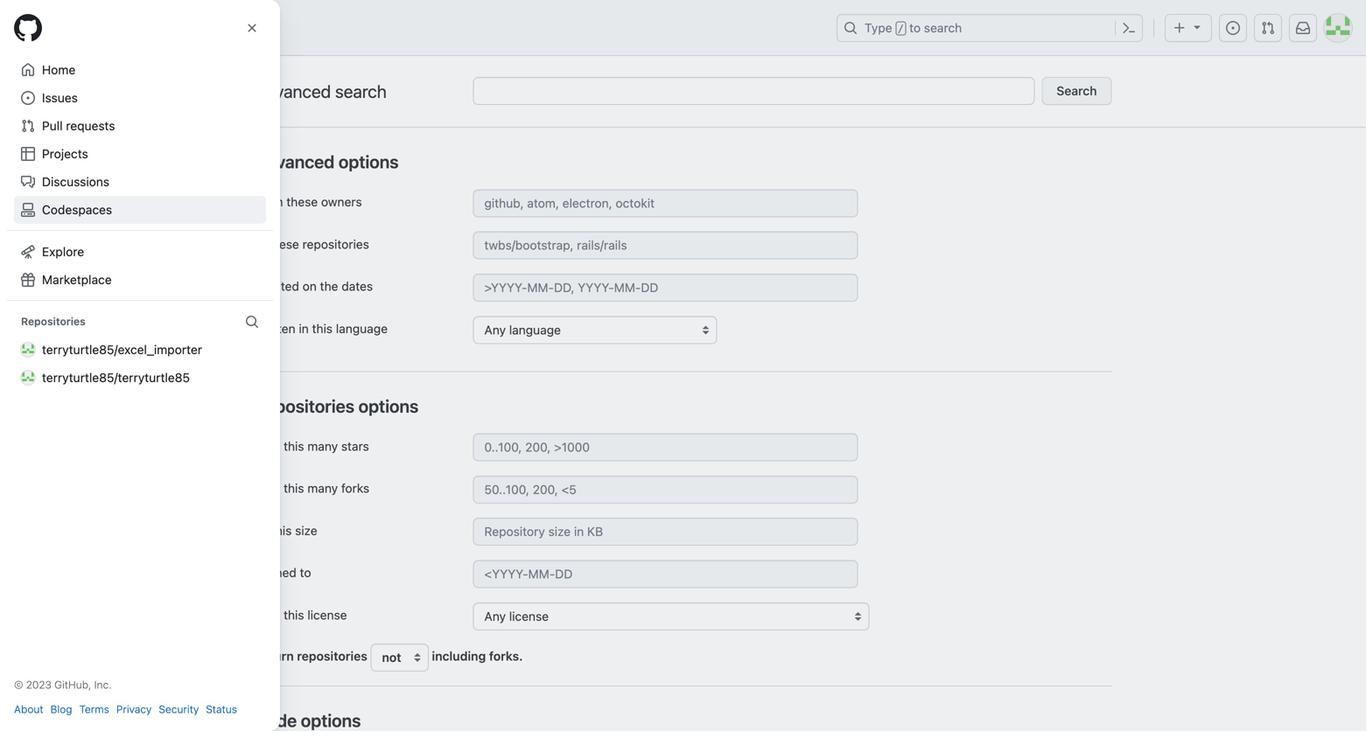 Task type: locate. For each thing, give the bounding box(es) containing it.
this left license
[[284, 608, 304, 623]]

0 horizontal spatial repositories
[[21, 316, 86, 328]]

© 2023 github, inc.
[[14, 679, 112, 691]]

with for with this many stars
[[254, 439, 280, 454]]

created
[[254, 279, 299, 294]]

repositories
[[21, 316, 86, 328], [254, 396, 355, 416]]

terryturtle85/excel_importer link
[[14, 336, 266, 364]]

dialog
[[0, 0, 280, 732]]

repositories options
[[254, 396, 419, 416]]

1 vertical spatial repositories
[[254, 396, 355, 416]]

home link
[[14, 56, 266, 84]]

this up "of this size" on the bottom left of page
[[284, 481, 304, 496]]

2 advanced from the top
[[254, 151, 335, 172]]

to right pushed
[[300, 566, 311, 580]]

many left forks
[[307, 481, 338, 496]]

2 vertical spatial with
[[254, 608, 280, 623]]

discussions
[[42, 175, 109, 189]]

about
[[14, 704, 43, 716]]

home
[[42, 63, 75, 77]]

triangle down image
[[1190, 20, 1204, 34]]

From these owners text field
[[473, 189, 858, 217]]

advanced up from these owners at the left top of page
[[254, 151, 335, 172]]

1 advanced from the top
[[254, 81, 331, 102]]

1 vertical spatial to
[[300, 566, 311, 580]]

many left stars
[[307, 439, 338, 454]]

0 vertical spatial options
[[339, 151, 399, 172]]

terms link
[[79, 702, 109, 718]]

1 vertical spatial options
[[359, 396, 419, 416]]

to right /
[[910, 21, 921, 35]]

options up owners
[[339, 151, 399, 172]]

repositories down license
[[297, 649, 367, 664]]

3 with from the top
[[254, 608, 280, 623]]

language
[[336, 322, 388, 336]]

this up with this many forks at the bottom
[[284, 439, 304, 454]]

1 vertical spatial these
[[268, 237, 299, 251]]

with this many forks
[[254, 481, 370, 496]]

requests
[[66, 119, 115, 133]]

options right code
[[301, 711, 361, 731]]

privacy
[[116, 704, 152, 716]]

explore link
[[14, 238, 266, 266]]

code
[[254, 711, 297, 731]]

size
[[295, 524, 317, 538]]

marketplace link
[[14, 266, 266, 294]]

forks.
[[489, 649, 523, 664]]

options for repositories options
[[359, 396, 419, 416]]

including forks.
[[429, 649, 523, 664]]

with up return
[[254, 608, 280, 623]]

about blog terms privacy security status
[[14, 704, 237, 716]]

Of this size text field
[[473, 518, 858, 546]]

2 with from the top
[[254, 481, 280, 496]]

security link
[[159, 702, 199, 718]]

with
[[254, 439, 280, 454], [254, 481, 280, 496], [254, 608, 280, 623]]

inc.
[[94, 679, 112, 691]]

advanced down close image
[[254, 81, 331, 102]]

repositories list
[[14, 336, 266, 392]]

these
[[286, 195, 318, 209], [268, 237, 299, 251]]

1 horizontal spatial repositories
[[254, 396, 355, 416]]

0 vertical spatial search
[[924, 21, 962, 35]]

issues link
[[14, 84, 266, 112]]

With this many stars text field
[[473, 434, 858, 462]]

blog link
[[50, 702, 72, 718]]

this for with this many stars
[[284, 439, 304, 454]]

on
[[303, 279, 317, 294]]

this right of
[[271, 524, 292, 538]]

written in this language
[[254, 322, 388, 336]]

github,
[[54, 679, 91, 691]]

many
[[307, 439, 338, 454], [307, 481, 338, 496]]

0 vertical spatial with
[[254, 439, 280, 454]]

1 horizontal spatial to
[[910, 21, 921, 35]]

options for code options
[[301, 711, 361, 731]]

0 vertical spatial repositories
[[21, 316, 86, 328]]

this right in
[[312, 322, 333, 336]]

from
[[254, 195, 283, 209]]

owners
[[321, 195, 362, 209]]

1 vertical spatial many
[[307, 481, 338, 496]]

discussions link
[[14, 168, 266, 196]]

with up with this many forks at the bottom
[[254, 439, 280, 454]]

with up of
[[254, 481, 280, 496]]

these for repositories
[[268, 237, 299, 251]]

/
[[898, 23, 904, 35]]

1 with from the top
[[254, 439, 280, 454]]

repositories down marketplace
[[21, 316, 86, 328]]

Pushed to text field
[[473, 561, 858, 589]]

options
[[339, 151, 399, 172], [359, 396, 419, 416], [301, 711, 361, 731]]

including
[[432, 649, 486, 664]]

repositories up with this many stars
[[254, 396, 355, 416]]

search
[[924, 21, 962, 35], [335, 81, 387, 102]]

dialog containing home
[[0, 0, 280, 732]]

search up advanced options
[[335, 81, 387, 102]]

to
[[910, 21, 921, 35], [300, 566, 311, 580]]

about link
[[14, 702, 43, 718]]

0 vertical spatial advanced
[[254, 81, 331, 102]]

repositories for repositories
[[21, 316, 86, 328]]

advanced
[[254, 81, 331, 102], [254, 151, 335, 172]]

open global navigation menu image
[[21, 21, 35, 35]]

0 vertical spatial to
[[910, 21, 921, 35]]

0 vertical spatial many
[[307, 439, 338, 454]]

many for stars
[[307, 439, 338, 454]]

options up stars
[[359, 396, 419, 416]]

1 vertical spatial with
[[254, 481, 280, 496]]

2 many from the top
[[307, 481, 338, 496]]

repositories inside 'dialog'
[[21, 316, 86, 328]]

search right /
[[924, 21, 962, 35]]

dates
[[342, 279, 373, 294]]

0 horizontal spatial to
[[300, 566, 311, 580]]

these right from
[[286, 195, 318, 209]]

2 vertical spatial options
[[301, 711, 361, 731]]

pull
[[42, 119, 63, 133]]

repositories down owners
[[302, 237, 369, 251]]

forks
[[341, 481, 370, 496]]

of this size
[[254, 524, 317, 538]]

these right the in
[[268, 237, 299, 251]]

created on the dates
[[254, 279, 373, 294]]

advanced options
[[254, 151, 399, 172]]

1 horizontal spatial search
[[924, 21, 962, 35]]

0 vertical spatial these
[[286, 195, 318, 209]]

2023
[[26, 679, 52, 691]]

1 many from the top
[[307, 439, 338, 454]]

this for with this license
[[284, 608, 304, 623]]

1 vertical spatial advanced
[[254, 151, 335, 172]]

issues
[[42, 91, 78, 105]]

repositories
[[302, 237, 369, 251], [297, 649, 367, 664]]

this
[[312, 322, 333, 336], [284, 439, 304, 454], [284, 481, 304, 496], [271, 524, 292, 538], [284, 608, 304, 623]]

0 horizontal spatial search
[[335, 81, 387, 102]]



Task type: vqa. For each thing, say whether or not it's contained in the screenshot.
Select for $55 a month
no



Task type: describe. For each thing, give the bounding box(es) containing it.
with this license
[[254, 608, 347, 623]]

projects link
[[14, 140, 266, 168]]

this for of this size
[[271, 524, 292, 538]]

blog
[[50, 704, 72, 716]]

plus image
[[1173, 21, 1187, 35]]

notifications image
[[1296, 21, 1310, 35]]

options for advanced options
[[339, 151, 399, 172]]

pull requests link
[[14, 112, 266, 140]]

code options
[[254, 711, 361, 731]]

terryturtle85/terryturtle85 link
[[14, 364, 266, 392]]

type
[[865, 21, 892, 35]]

the
[[320, 279, 338, 294]]

return
[[254, 649, 294, 664]]

©
[[14, 679, 23, 691]]

privacy link
[[116, 702, 152, 718]]

issue opened image
[[1226, 21, 1240, 35]]

with this many stars
[[254, 439, 369, 454]]

type / to search
[[865, 21, 962, 35]]

pushed
[[254, 566, 297, 580]]

written
[[254, 322, 296, 336]]

security
[[159, 704, 199, 716]]

repositories for repositories options
[[254, 396, 355, 416]]

terms
[[79, 704, 109, 716]]

advanced for advanced options
[[254, 151, 335, 172]]

terryturtle85/excel_importer
[[42, 343, 202, 357]]

git pull request image
[[1261, 21, 1275, 35]]

license
[[307, 608, 347, 623]]

codespaces link
[[14, 196, 266, 224]]

stars
[[341, 439, 369, 454]]

1 vertical spatial repositories
[[297, 649, 367, 664]]

explore
[[42, 245, 84, 259]]

marketplace
[[42, 273, 112, 287]]

with for with this license
[[254, 608, 280, 623]]

return repositories
[[254, 649, 371, 664]]

projects
[[42, 147, 88, 161]]

codespaces
[[42, 203, 112, 217]]

from these owners
[[254, 195, 362, 209]]

with for with this many forks
[[254, 481, 280, 496]]

in these repositories
[[254, 237, 369, 251]]

this for with this many forks
[[284, 481, 304, 496]]

Created on the dates text field
[[473, 274, 858, 302]]

these for owners
[[286, 195, 318, 209]]

search
[[1057, 84, 1097, 98]]

terryturtle85/terryturtle85
[[42, 371, 190, 385]]

advanced for advanced search
[[254, 81, 331, 102]]

0 vertical spatial repositories
[[302, 237, 369, 251]]

close image
[[245, 21, 259, 35]]

search button
[[1042, 77, 1112, 105]]

With this many forks text field
[[473, 476, 858, 504]]

in
[[254, 237, 264, 251]]

advanced search
[[254, 81, 387, 102]]

1 vertical spatial search
[[335, 81, 387, 102]]

In these repositories text field
[[473, 232, 858, 260]]

pushed to
[[254, 566, 311, 580]]

command palette image
[[1122, 21, 1136, 35]]

status link
[[206, 702, 237, 718]]

pull requests
[[42, 119, 115, 133]]

in
[[299, 322, 309, 336]]

many for forks
[[307, 481, 338, 496]]

status
[[206, 704, 237, 716]]

of
[[254, 524, 268, 538]]



